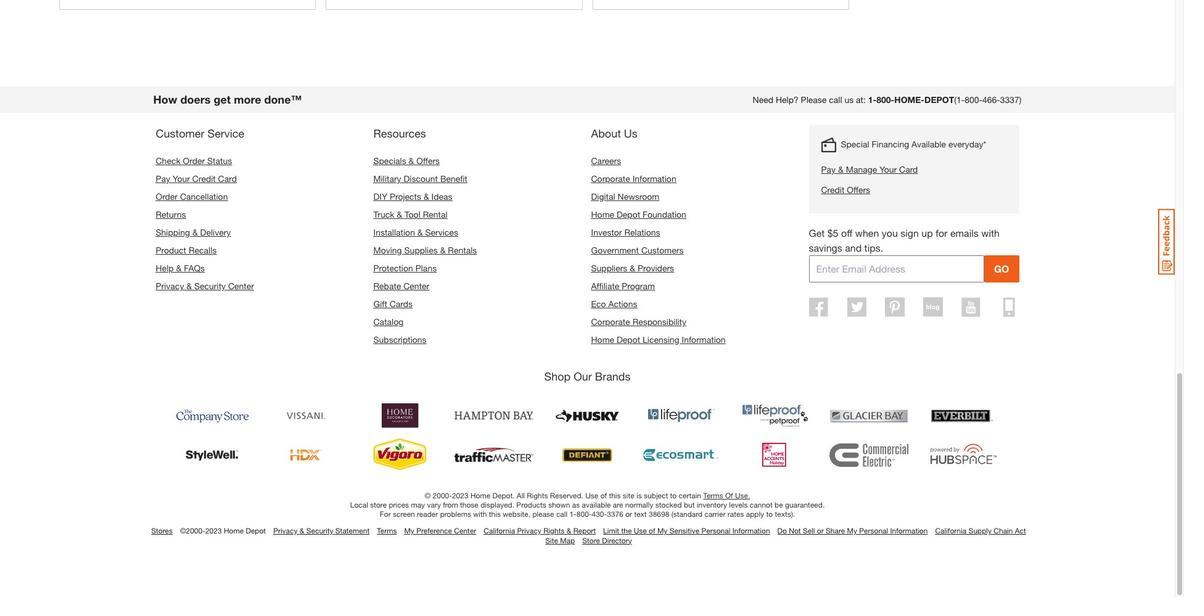 Task type: locate. For each thing, give the bounding box(es) containing it.
texts).
[[775, 510, 795, 519]]

0 horizontal spatial of
[[601, 491, 607, 500]]

1 horizontal spatial california
[[935, 526, 967, 535]]

diy projects & ideas link
[[373, 191, 452, 202]]

©
[[425, 491, 431, 500]]

hubspace smart home image
[[923, 438, 1002, 472]]

0 horizontal spatial terms
[[377, 526, 397, 535]]

& left tool
[[397, 209, 402, 220]]

800- up the report
[[577, 510, 592, 519]]

corporate down careers
[[591, 173, 630, 184]]

1-
[[868, 94, 877, 105], [570, 510, 577, 519]]

center down plans
[[404, 281, 429, 291]]

call
[[829, 94, 842, 105], [556, 510, 568, 519]]

2023 right stores at the bottom of page
[[205, 526, 222, 535]]

0 horizontal spatial to
[[670, 491, 677, 500]]

0 horizontal spatial personal
[[702, 526, 731, 535]]

1 vertical spatial rights
[[544, 526, 565, 535]]

defiant image
[[548, 438, 627, 472]]

lifeproof with petproof technology carpet image
[[736, 398, 815, 433]]

0 vertical spatial depot
[[617, 209, 640, 220]]

466-
[[983, 94, 1000, 105]]

security left statement on the left bottom of page
[[306, 526, 333, 535]]

product recalls link
[[156, 245, 217, 255]]

1 horizontal spatial your
[[880, 164, 897, 175]]

1 vertical spatial use
[[634, 526, 647, 535]]

certain
[[679, 491, 701, 500]]

rights right 'all'
[[527, 491, 548, 500]]

1 horizontal spatial 800-
[[877, 94, 895, 105]]

call left the as
[[556, 510, 568, 519]]

moving supplies & rentals link
[[373, 245, 477, 255]]

0 horizontal spatial use
[[585, 491, 599, 500]]

0 horizontal spatial privacy
[[156, 281, 184, 291]]

this
[[609, 491, 621, 500], [489, 510, 501, 519]]

security for center
[[194, 281, 226, 291]]

california down the website, at the bottom of the page
[[484, 526, 515, 535]]

are
[[613, 500, 623, 510]]

3 my from the left
[[847, 526, 857, 535]]

1 vertical spatial depot
[[617, 334, 640, 345]]

0 horizontal spatial order
[[156, 191, 178, 202]]

use inside © 2000-2023 home depot. all rights reserved. use of this site is subject to certain terms of use. local store prices may vary from those displayed. products shown as available are normally stocked but inventory levels cannot be guaranteed. for screen reader problems with this website, please call 1-800-430-3376 or text 38698 (standard carrier rates apply to texts).
[[585, 491, 599, 500]]

gift cards link
[[373, 299, 413, 309]]

offers up discount
[[416, 155, 440, 166]]

(standard
[[671, 510, 703, 519]]

of inside © 2000-2023 home depot. all rights reserved. use of this site is subject to certain terms of use. local store prices may vary from those displayed. products shown as available are normally stocked but inventory levels cannot be guaranteed. for screen reader problems with this website, please call 1-800-430-3376 or text 38698 (standard carrier rates apply to texts).
[[601, 491, 607, 500]]

1 vertical spatial with
[[473, 510, 487, 519]]

1 horizontal spatial of
[[649, 526, 655, 535]]

0 vertical spatial rights
[[527, 491, 548, 500]]

2 horizontal spatial privacy
[[517, 526, 541, 535]]

home accents holiday image
[[736, 438, 815, 472]]

1 horizontal spatial terms
[[703, 491, 723, 500]]

my down the 38698
[[657, 526, 668, 535]]

statement
[[335, 526, 370, 535]]

credit inside credit offers "link"
[[821, 184, 845, 195]]

your down financing
[[880, 164, 897, 175]]

privacy for privacy & security center
[[156, 281, 184, 291]]

1 vertical spatial offers
[[847, 184, 870, 195]]

& up military discount benefit link at left
[[409, 155, 414, 166]]

chain
[[994, 526, 1013, 535]]

commercial electric image
[[829, 438, 908, 472]]

when
[[855, 227, 879, 239]]

of down the 38698
[[649, 526, 655, 535]]

& down government customers
[[630, 263, 635, 273]]

1 vertical spatial credit
[[821, 184, 845, 195]]

1 horizontal spatial card
[[899, 164, 918, 175]]

0 horizontal spatial my
[[404, 526, 414, 535]]

home depot mobile apps image
[[1003, 297, 1015, 317]]

rental
[[423, 209, 448, 220]]

2023 up problems
[[452, 491, 469, 500]]

home left depot.
[[471, 491, 490, 500]]

3376
[[607, 510, 624, 519]]

2 horizontal spatial 800-
[[965, 94, 983, 105]]

1 vertical spatial or
[[817, 526, 824, 535]]

investor
[[591, 227, 622, 237]]

0 horizontal spatial pay
[[156, 173, 170, 184]]

& down the faqs
[[186, 281, 192, 291]]

& for installation & services
[[417, 227, 423, 237]]

subscriptions link
[[373, 334, 427, 345]]

& left manage
[[838, 164, 844, 175]]

depot for foundation
[[617, 209, 640, 220]]

at:
[[856, 94, 866, 105]]

0 vertical spatial of
[[601, 491, 607, 500]]

1- down reserved.
[[570, 510, 577, 519]]

california
[[484, 526, 515, 535], [935, 526, 967, 535]]

affiliate program
[[591, 281, 655, 291]]

2 california from the left
[[935, 526, 967, 535]]

& for shipping & delivery
[[192, 227, 198, 237]]

personal
[[702, 526, 731, 535], [859, 526, 888, 535]]

use right the as
[[585, 491, 599, 500]]

recalls
[[189, 245, 217, 255]]

corporate down eco actions
[[591, 316, 630, 327]]

0 vertical spatial 2023
[[452, 491, 469, 500]]

2 horizontal spatial my
[[847, 526, 857, 535]]

1 horizontal spatial personal
[[859, 526, 888, 535]]

cancellation
[[180, 191, 228, 202]]

1 vertical spatial corporate
[[591, 316, 630, 327]]

& left statement on the left bottom of page
[[300, 526, 304, 535]]

local
[[350, 500, 368, 510]]

use right the the
[[634, 526, 647, 535]]

rights
[[527, 491, 548, 500], [544, 526, 565, 535]]

vissani image
[[267, 398, 346, 433]]

website,
[[503, 510, 531, 519]]

0 vertical spatial or
[[626, 510, 632, 519]]

0 horizontal spatial california
[[484, 526, 515, 535]]

card up credit offers "link"
[[899, 164, 918, 175]]

of left are
[[601, 491, 607, 500]]

personal for my
[[859, 526, 888, 535]]

catalog link
[[373, 316, 404, 327]]

pay down check at the top of page
[[156, 173, 170, 184]]

security for statement
[[306, 526, 333, 535]]

credit down pay & manage your card
[[821, 184, 845, 195]]

stores link
[[151, 526, 173, 535]]

& left the report
[[567, 526, 571, 535]]

tool
[[405, 209, 421, 220]]

& up supplies
[[417, 227, 423, 237]]

1 horizontal spatial this
[[609, 491, 621, 500]]

rights down please
[[544, 526, 565, 535]]

you
[[882, 227, 898, 239]]

us
[[845, 94, 854, 105]]

0 vertical spatial call
[[829, 94, 842, 105]]

1 horizontal spatial with
[[982, 227, 1000, 239]]

0 horizontal spatial security
[[194, 281, 226, 291]]

plans
[[416, 263, 437, 273]]

hampton bay image
[[454, 398, 533, 433]]

savings
[[809, 242, 842, 254]]

1 horizontal spatial order
[[183, 155, 205, 166]]

1 california from the left
[[484, 526, 515, 535]]

0 vertical spatial credit
[[192, 173, 216, 184]]

security down the faqs
[[194, 281, 226, 291]]

need
[[753, 94, 773, 105]]

need help? please call us at: 1-800-home-depot (1-800-466-3337)
[[753, 94, 1022, 105]]

actions
[[608, 299, 637, 309]]

home decorators collection image
[[361, 398, 439, 433]]

status
[[207, 155, 232, 166]]

1 personal from the left
[[702, 526, 731, 535]]

terms inside © 2000-2023 home depot. all rights reserved. use of this site is subject to certain terms of use. local store prices may vary from those displayed. products shown as available are normally stocked but inventory levels cannot be guaranteed. for screen reader problems with this website, please call 1-800-430-3376 or text 38698 (standard carrier rates apply to texts).
[[703, 491, 723, 500]]

limit the use of my sensitive personal information link
[[603, 526, 770, 535]]

vigoro image
[[361, 438, 439, 472]]

2000-
[[433, 491, 452, 500]]

installation & services link
[[373, 227, 458, 237]]

terms of use. link
[[703, 491, 750, 500]]

shop
[[544, 369, 571, 383]]

home
[[591, 209, 614, 220], [591, 334, 614, 345], [471, 491, 490, 500], [224, 526, 244, 535]]

0 horizontal spatial credit
[[192, 173, 216, 184]]

done™
[[264, 93, 302, 106]]

1 horizontal spatial credit
[[821, 184, 845, 195]]

1 horizontal spatial call
[[829, 94, 842, 105]]

suppliers & providers link
[[591, 263, 674, 273]]

1 vertical spatial this
[[489, 510, 501, 519]]

2 corporate from the top
[[591, 316, 630, 327]]

0 vertical spatial offers
[[416, 155, 440, 166]]

to left be
[[766, 510, 773, 519]]

with inside © 2000-2023 home depot. all rights reserved. use of this site is subject to certain terms of use. local store prices may vary from those displayed. products shown as available are normally stocked but inventory levels cannot be guaranteed. for screen reader problems with this website, please call 1-800-430-3376 or text 38698 (standard carrier rates apply to texts).
[[473, 510, 487, 519]]

1 horizontal spatial security
[[306, 526, 333, 535]]

do not sell or share my personal information link
[[778, 526, 928, 535]]

offers inside "link"
[[847, 184, 870, 195]]

corporate responsibility
[[591, 316, 687, 327]]

& for specials & offers
[[409, 155, 414, 166]]

0 horizontal spatial or
[[626, 510, 632, 519]]

0 horizontal spatial with
[[473, 510, 487, 519]]

for
[[380, 510, 391, 519]]

my down screen
[[404, 526, 414, 535]]

this left "site"
[[609, 491, 621, 500]]

& for privacy & security statement
[[300, 526, 304, 535]]

1 horizontal spatial 2023
[[452, 491, 469, 500]]

personal right the "share" at the right of the page
[[859, 526, 888, 535]]

1 horizontal spatial offers
[[847, 184, 870, 195]]

0 vertical spatial 1-
[[868, 94, 877, 105]]

husky image
[[548, 398, 627, 433]]

1 vertical spatial 2023
[[205, 526, 222, 535]]

product recalls
[[156, 245, 217, 255]]

& up recalls
[[192, 227, 198, 237]]

center down delivery
[[228, 281, 254, 291]]

or right 'sell'
[[817, 526, 824, 535]]

security
[[194, 281, 226, 291], [306, 526, 333, 535]]

1 vertical spatial security
[[306, 526, 333, 535]]

1 vertical spatial 1-
[[570, 510, 577, 519]]

all
[[517, 491, 525, 500]]

order up returns link
[[156, 191, 178, 202]]

personal for sensitive
[[702, 526, 731, 535]]

faqs
[[184, 263, 205, 273]]

0 vertical spatial security
[[194, 281, 226, 291]]

pay up credit offers
[[821, 164, 836, 175]]

home depot blog image
[[924, 297, 943, 317]]

rebate
[[373, 281, 401, 291]]

please
[[533, 510, 554, 519]]

1 vertical spatial terms
[[377, 526, 397, 535]]

1 horizontal spatial or
[[817, 526, 824, 535]]

1 horizontal spatial pay
[[821, 164, 836, 175]]

corporate
[[591, 173, 630, 184], [591, 316, 630, 327]]

0 horizontal spatial 800-
[[577, 510, 592, 519]]

how
[[153, 93, 177, 106]]

with right problems
[[473, 510, 487, 519]]

offers
[[416, 155, 440, 166], [847, 184, 870, 195]]

or left text
[[626, 510, 632, 519]]

1- right at:
[[868, 94, 877, 105]]

service
[[208, 126, 244, 140]]

1 vertical spatial call
[[556, 510, 568, 519]]

1 corporate from the top
[[591, 173, 630, 184]]

1 horizontal spatial 1-
[[868, 94, 877, 105]]

delivery
[[200, 227, 231, 237]]

terms down for
[[377, 526, 397, 535]]

with right emails in the top of the page
[[982, 227, 1000, 239]]

2 personal from the left
[[859, 526, 888, 535]]

privacy & security center link
[[156, 281, 254, 291]]

1 vertical spatial to
[[766, 510, 773, 519]]

to left certain
[[670, 491, 677, 500]]

privacy & security statement link
[[273, 526, 370, 535]]

terms
[[703, 491, 723, 500], [377, 526, 397, 535]]

& right help
[[176, 263, 181, 273]]

personal down carrier
[[702, 526, 731, 535]]

california left supply
[[935, 526, 967, 535]]

1 vertical spatial order
[[156, 191, 178, 202]]

0 horizontal spatial center
[[228, 281, 254, 291]]

0 vertical spatial with
[[982, 227, 1000, 239]]

800-
[[877, 94, 895, 105], [965, 94, 983, 105], [577, 510, 592, 519]]

1 my from the left
[[404, 526, 414, 535]]

order up pay your credit card
[[183, 155, 205, 166]]

pay & manage your card link
[[821, 163, 987, 176]]

do not sell or share my personal information
[[778, 526, 928, 535]]

my preference center
[[404, 526, 476, 535]]

call left us
[[829, 94, 842, 105]]

0 vertical spatial corporate
[[591, 173, 630, 184]]

feedback link image
[[1158, 208, 1175, 275]]

0 horizontal spatial call
[[556, 510, 568, 519]]

installation
[[373, 227, 415, 237]]

terms left of
[[703, 491, 723, 500]]

center down problems
[[454, 526, 476, 535]]

1 horizontal spatial privacy
[[273, 526, 298, 535]]

not
[[789, 526, 801, 535]]

this down depot.
[[489, 510, 501, 519]]

0 vertical spatial this
[[609, 491, 621, 500]]

800- right the depot
[[965, 94, 983, 105]]

credit up cancellation
[[192, 173, 216, 184]]

1 horizontal spatial to
[[766, 510, 773, 519]]

card down status
[[218, 173, 237, 184]]

screen
[[393, 510, 415, 519]]

products
[[516, 500, 546, 510]]

0 horizontal spatial offers
[[416, 155, 440, 166]]

0 vertical spatial terms
[[703, 491, 723, 500]]

& for truck & tool rental
[[397, 209, 402, 220]]

800- right at:
[[877, 94, 895, 105]]

& for suppliers & providers
[[630, 263, 635, 273]]

your up order cancellation
[[173, 173, 190, 184]]

shop our brands
[[544, 369, 631, 383]]

credit
[[192, 173, 216, 184], [821, 184, 845, 195]]

to
[[670, 491, 677, 500], [766, 510, 773, 519]]

& down services
[[440, 245, 446, 255]]

about
[[591, 126, 621, 140]]

my right the "share" at the right of the page
[[847, 526, 857, 535]]

customer service
[[156, 126, 244, 140]]

pay for pay your credit card
[[156, 173, 170, 184]]

0 horizontal spatial 2023
[[205, 526, 222, 535]]

more
[[234, 93, 261, 106]]

0 horizontal spatial 1-
[[570, 510, 577, 519]]

offers down manage
[[847, 184, 870, 195]]

0 vertical spatial use
[[585, 491, 599, 500]]

& for pay & manage your card
[[838, 164, 844, 175]]

1 horizontal spatial my
[[657, 526, 668, 535]]



Task type: describe. For each thing, give the bounding box(es) containing it.
about us
[[591, 126, 638, 140]]

limit the use of my sensitive personal information
[[603, 526, 770, 535]]

0 horizontal spatial card
[[218, 173, 237, 184]]

digital newsroom
[[591, 191, 659, 202]]

digital
[[591, 191, 615, 202]]

discount
[[404, 173, 438, 184]]

2 vertical spatial depot
[[246, 526, 266, 535]]

california supply chain act link
[[935, 526, 1026, 535]]

reserved.
[[550, 491, 583, 500]]

the company store image
[[173, 398, 252, 433]]

& for privacy & security center
[[186, 281, 192, 291]]

california privacy rights & report link
[[484, 526, 596, 535]]

1 horizontal spatial center
[[404, 281, 429, 291]]

privacy & security statement
[[273, 526, 370, 535]]

shipping & delivery link
[[156, 227, 231, 237]]

off
[[841, 227, 853, 239]]

diy projects & ideas
[[373, 191, 452, 202]]

depot for licensing
[[617, 334, 640, 345]]

specials
[[373, 155, 406, 166]]

specials & offers link
[[373, 155, 440, 166]]

home depot licensing information link
[[591, 334, 726, 345]]

0 horizontal spatial your
[[173, 173, 190, 184]]

california supply chain act
[[935, 526, 1026, 535]]

cards
[[390, 299, 413, 309]]

Enter Email Address text field
[[809, 255, 984, 283]]

or inside © 2000-2023 home depot. all rights reserved. use of this site is subject to certain terms of use. local store prices may vary from those displayed. products shown as available are normally stocked but inventory levels cannot be guaranteed. for screen reader problems with this website, please call 1-800-430-3376 or text 38698 (standard carrier rates apply to texts).
[[626, 510, 632, 519]]

0 vertical spatial order
[[183, 155, 205, 166]]

© 2000-2023 home depot. all rights reserved. use of this site is subject to certain terms of use. local store prices may vary from those displayed. products shown as available are normally stocked but inventory levels cannot be guaranteed. for screen reader problems with this website, please call 1-800-430-3376 or text 38698 (standard carrier rates apply to texts).
[[350, 491, 825, 519]]

ecosmart image
[[642, 438, 721, 472]]

home depot licensing information
[[591, 334, 726, 345]]

california for california supply chain act
[[935, 526, 967, 535]]

help & faqs link
[[156, 263, 205, 273]]

home depot foundation
[[591, 209, 686, 220]]

responsibility
[[633, 316, 687, 327]]

privacy & security center
[[156, 281, 254, 291]]

check order status link
[[156, 155, 232, 166]]

check
[[156, 155, 181, 166]]

cannot
[[750, 500, 773, 510]]

lifeproof flooring image
[[642, 398, 721, 433]]

as
[[572, 500, 580, 510]]

corporate responsibility link
[[591, 316, 687, 327]]

2 my from the left
[[657, 526, 668, 535]]

depot.
[[493, 491, 515, 500]]

affiliate
[[591, 281, 620, 291]]

pay for pay & manage your card
[[821, 164, 836, 175]]

emails
[[950, 227, 979, 239]]

careers
[[591, 155, 621, 166]]

our
[[574, 369, 592, 383]]

home depot on facebook image
[[809, 297, 828, 317]]

government customers
[[591, 245, 684, 255]]

& for help & faqs
[[176, 263, 181, 273]]

brands
[[595, 369, 631, 383]]

0 horizontal spatial this
[[489, 510, 501, 519]]

privacy for privacy & security statement
[[273, 526, 298, 535]]

protection plans link
[[373, 263, 437, 273]]

check order status
[[156, 155, 232, 166]]

manage
[[846, 164, 877, 175]]

800- inside © 2000-2023 home depot. all rights reserved. use of this site is subject to certain terms of use. local store prices may vary from those displayed. products shown as available are normally stocked but inventory levels cannot be guaranteed. for screen reader problems with this website, please call 1-800-430-3376 or text 38698 (standard carrier rates apply to texts).
[[577, 510, 592, 519]]

& left "ideas"
[[424, 191, 429, 202]]

rebate center
[[373, 281, 429, 291]]

from
[[443, 500, 458, 510]]

home down digital
[[591, 209, 614, 220]]

corporate for corporate information
[[591, 173, 630, 184]]

store
[[370, 500, 387, 510]]

with inside the get $5 off when you sign up for emails with savings and tips.
[[982, 227, 1000, 239]]

hdx image
[[267, 438, 346, 472]]

home down "eco" in the bottom of the page
[[591, 334, 614, 345]]

430-
[[592, 510, 607, 519]]

california for california privacy rights & report
[[484, 526, 515, 535]]

1 vertical spatial of
[[649, 526, 655, 535]]

catalog
[[373, 316, 404, 327]]

moving
[[373, 245, 402, 255]]

protection
[[373, 263, 413, 273]]

get $5 off when you sign up for emails with savings and tips.
[[809, 227, 1000, 254]]

home-
[[895, 94, 925, 105]]

be
[[775, 500, 783, 510]]

and
[[845, 242, 862, 254]]

stores
[[151, 526, 173, 535]]

home right ©2000-
[[224, 526, 244, 535]]

call inside © 2000-2023 home depot. all rights reserved. use of this site is subject to certain terms of use. local store prices may vary from those displayed. products shown as available are normally stocked but inventory levels cannot be guaranteed. for screen reader problems with this website, please call 1-800-430-3376 or text 38698 (standard carrier rates apply to texts).
[[556, 510, 568, 519]]

customer
[[156, 126, 204, 140]]

rights inside © 2000-2023 home depot. all rights reserved. use of this site is subject to certain terms of use. local store prices may vary from those displayed. products shown as available are normally stocked but inventory levels cannot be guaranteed. for screen reader problems with this website, please call 1-800-430-3376 or text 38698 (standard carrier rates apply to texts).
[[527, 491, 548, 500]]

credit offers
[[821, 184, 870, 195]]

1 horizontal spatial use
[[634, 526, 647, 535]]

returns
[[156, 209, 186, 220]]

military discount benefit
[[373, 173, 468, 184]]

problems
[[440, 510, 471, 519]]

depot
[[925, 94, 954, 105]]

stocked
[[655, 500, 682, 510]]

is
[[637, 491, 642, 500]]

stylewell image
[[173, 438, 252, 472]]

product
[[156, 245, 186, 255]]

government customers link
[[591, 245, 684, 255]]

home inside © 2000-2023 home depot. all rights reserved. use of this site is subject to certain terms of use. local store prices may vary from those displayed. products shown as available are normally stocked but inventory levels cannot be guaranteed. for screen reader problems with this website, please call 1-800-430-3376 or text 38698 (standard carrier rates apply to texts).
[[471, 491, 490, 500]]

reader
[[417, 510, 438, 519]]

everbilt image
[[923, 398, 1002, 433]]

please
[[801, 94, 827, 105]]

1- inside © 2000-2023 home depot. all rights reserved. use of this site is subject to certain terms of use. local store prices may vary from those displayed. products shown as available are normally stocked but inventory levels cannot be guaranteed. for screen reader problems with this website, please call 1-800-430-3376 or text 38698 (standard carrier rates apply to texts).
[[570, 510, 577, 519]]

go button
[[984, 255, 1019, 283]]

home depot on pinterest image
[[885, 297, 905, 317]]

but
[[684, 500, 695, 510]]

providers
[[638, 263, 674, 273]]

glacier bay image
[[829, 398, 908, 433]]

trafficmaster image
[[454, 438, 533, 472]]

corporate for corporate responsibility
[[591, 316, 630, 327]]

ideas
[[432, 191, 452, 202]]

investor relations
[[591, 227, 660, 237]]

help?
[[776, 94, 799, 105]]

financing
[[872, 139, 909, 149]]

38698
[[649, 510, 669, 519]]

0 vertical spatial to
[[670, 491, 677, 500]]

home depot on youtube image
[[962, 297, 981, 317]]

home depot on twitter image
[[847, 297, 867, 317]]

pay your credit card
[[156, 173, 237, 184]]

resources
[[373, 126, 426, 140]]

carrier
[[705, 510, 726, 519]]

2 horizontal spatial center
[[454, 526, 476, 535]]

credit offers link
[[821, 183, 987, 196]]

vary
[[427, 500, 441, 510]]

up
[[922, 227, 933, 239]]

us
[[624, 126, 638, 140]]

doers
[[180, 93, 211, 106]]

(1-
[[954, 94, 965, 105]]

suppliers
[[591, 263, 628, 273]]

those
[[460, 500, 479, 510]]

military
[[373, 173, 401, 184]]

inventory
[[697, 500, 727, 510]]

order cancellation
[[156, 191, 228, 202]]

2023 inside © 2000-2023 home depot. all rights reserved. use of this site is subject to certain terms of use. local store prices may vary from those displayed. products shown as available are normally stocked but inventory levels cannot be guaranteed. for screen reader problems with this website, please call 1-800-430-3376 or text 38698 (standard carrier rates apply to texts).
[[452, 491, 469, 500]]

truck
[[373, 209, 394, 220]]



Task type: vqa. For each thing, say whether or not it's contained in the screenshot.
topmost 'Credit'
yes



